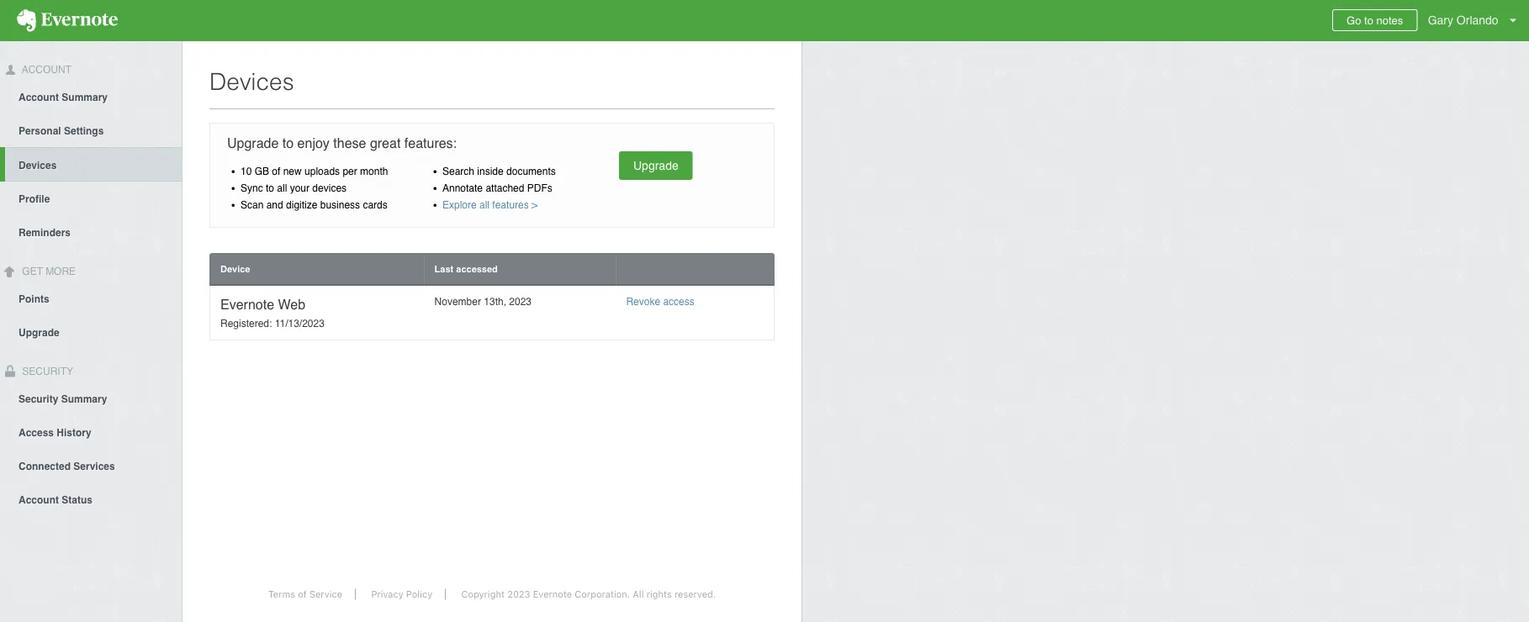 Task type: vqa. For each thing, say whether or not it's contained in the screenshot.
the Expand Notebooks icon
no



Task type: describe. For each thing, give the bounding box(es) containing it.
get
[[22, 266, 43, 277]]

0 vertical spatial upgrade link
[[619, 151, 693, 180]]

evernote web registered: 11/13/2023
[[220, 297, 325, 330]]

pdfs
[[527, 182, 553, 194]]

evernote inside evernote web registered: 11/13/2023
[[220, 297, 274, 312]]

go to notes
[[1347, 14, 1404, 27]]

policy
[[406, 589, 433, 600]]

privacy
[[371, 589, 404, 600]]

devices
[[312, 182, 347, 194]]

devices link
[[5, 147, 182, 182]]

to for go
[[1365, 14, 1374, 27]]

terms of service
[[268, 589, 342, 600]]

services
[[73, 461, 115, 472]]

notes
[[1377, 14, 1404, 27]]

revoke access link
[[626, 296, 695, 308]]

account for account
[[19, 64, 72, 76]]

privacy policy link
[[359, 589, 446, 600]]

summary for account summary
[[62, 92, 108, 103]]

device
[[220, 264, 250, 274]]

your
[[290, 182, 310, 194]]

per
[[343, 165, 357, 177]]

november 13th, 2023
[[435, 296, 532, 308]]

and
[[266, 199, 283, 211]]

explore
[[443, 199, 477, 211]]

corporation.
[[575, 589, 630, 600]]

sync
[[241, 182, 263, 194]]

more
[[46, 266, 76, 277]]

revoke access
[[626, 296, 695, 308]]

accessed
[[456, 264, 498, 274]]

points
[[19, 293, 49, 305]]

search inside documents annotate attached pdfs explore all features >
[[443, 165, 556, 211]]

explore all features > link
[[443, 199, 538, 211]]

business
[[320, 199, 360, 211]]

registered:
[[220, 318, 272, 330]]

account summary
[[19, 92, 108, 103]]

all inside search inside documents annotate attached pdfs explore all features >
[[480, 199, 490, 211]]

enjoy
[[298, 135, 330, 151]]

copyright 2023 evernote corporation. all rights reserved.
[[462, 589, 716, 600]]

go
[[1347, 14, 1362, 27]]

upgrade for topmost upgrade link
[[634, 159, 679, 172]]

security summary link
[[0, 381, 182, 415]]

points link
[[0, 282, 182, 315]]

copyright
[[462, 589, 505, 600]]

0 horizontal spatial upgrade link
[[0, 315, 182, 349]]

history
[[57, 427, 91, 439]]

>
[[532, 199, 538, 211]]

scan
[[241, 199, 264, 211]]

uploads
[[305, 165, 340, 177]]

revoke
[[626, 296, 661, 308]]

10
[[241, 165, 252, 177]]

13th,
[[484, 296, 507, 308]]

connected services link
[[0, 449, 182, 482]]

profile link
[[0, 182, 182, 215]]

account status link
[[0, 482, 182, 516]]

these
[[333, 135, 366, 151]]

access history
[[19, 427, 91, 439]]

gary orlando
[[1428, 13, 1499, 27]]

to for upgrade
[[283, 135, 294, 151]]

0 vertical spatial devices
[[210, 68, 294, 95]]

profile
[[19, 193, 50, 205]]

1 vertical spatial 2023
[[507, 589, 531, 600]]

get more
[[19, 266, 76, 277]]

go to notes link
[[1333, 9, 1418, 31]]

personal
[[19, 125, 61, 137]]

orlando
[[1457, 13, 1499, 27]]

upgrade for upgrade to enjoy these great features:
[[227, 135, 279, 151]]

privacy policy
[[371, 589, 433, 600]]



Task type: locate. For each thing, give the bounding box(es) containing it.
security
[[19, 366, 73, 377], [19, 393, 58, 405]]

1 horizontal spatial upgrade
[[227, 135, 279, 151]]

0 horizontal spatial upgrade
[[19, 327, 59, 339]]

security up security summary
[[19, 366, 73, 377]]

2 vertical spatial upgrade
[[19, 327, 59, 339]]

account up "account summary"
[[19, 64, 72, 76]]

1 horizontal spatial evernote
[[533, 589, 572, 600]]

2 vertical spatial account
[[19, 494, 59, 506]]

1 vertical spatial devices
[[19, 160, 57, 171]]

0 horizontal spatial of
[[272, 165, 280, 177]]

0 vertical spatial 2023
[[509, 296, 532, 308]]

summary up the access history link
[[61, 393, 107, 405]]

great
[[370, 135, 401, 151]]

cards
[[363, 199, 388, 211]]

0 vertical spatial of
[[272, 165, 280, 177]]

personal settings
[[19, 125, 104, 137]]

1 vertical spatial upgrade
[[634, 159, 679, 172]]

security up access
[[19, 393, 58, 405]]

security for security summary
[[19, 393, 58, 405]]

account up personal
[[19, 92, 59, 103]]

2 horizontal spatial to
[[1365, 14, 1374, 27]]

10 gb of new uploads per month sync to all your devices scan and digitize business cards
[[241, 165, 388, 211]]

to inside 10 gb of new uploads per month sync to all your devices scan and digitize business cards
[[266, 182, 274, 194]]

evernote image
[[0, 9, 135, 32]]

gary
[[1428, 13, 1454, 27]]

reserved.
[[675, 589, 716, 600]]

0 horizontal spatial to
[[266, 182, 274, 194]]

1 vertical spatial to
[[283, 135, 294, 151]]

personal settings link
[[0, 113, 182, 147]]

last
[[435, 264, 454, 274]]

account down "connected"
[[19, 494, 59, 506]]

search
[[443, 165, 475, 177]]

to up and
[[266, 182, 274, 194]]

2023
[[509, 296, 532, 308], [507, 589, 531, 600]]

2023 right 13th,
[[509, 296, 532, 308]]

account
[[19, 64, 72, 76], [19, 92, 59, 103], [19, 494, 59, 506]]

1 vertical spatial of
[[298, 589, 307, 600]]

upgrade to enjoy these great features:
[[227, 135, 457, 151]]

last accessed
[[435, 264, 498, 274]]

of inside 10 gb of new uploads per month sync to all your devices scan and digitize business cards
[[272, 165, 280, 177]]

upgrade for upgrade link to the left
[[19, 327, 59, 339]]

documents
[[507, 165, 556, 177]]

web
[[278, 297, 306, 312]]

account for account summary
[[19, 92, 59, 103]]

0 horizontal spatial devices
[[19, 160, 57, 171]]

account inside 'link'
[[19, 494, 59, 506]]

annotate
[[443, 182, 483, 194]]

1 horizontal spatial devices
[[210, 68, 294, 95]]

service
[[310, 589, 342, 600]]

2 horizontal spatial upgrade
[[634, 159, 679, 172]]

evernote
[[220, 297, 274, 312], [533, 589, 572, 600]]

1 horizontal spatial upgrade link
[[619, 151, 693, 180]]

all
[[277, 182, 287, 194], [480, 199, 490, 211]]

1 horizontal spatial all
[[480, 199, 490, 211]]

summary for security summary
[[61, 393, 107, 405]]

gb
[[255, 165, 269, 177]]

1 vertical spatial upgrade link
[[0, 315, 182, 349]]

november
[[435, 296, 481, 308]]

upgrade
[[227, 135, 279, 151], [634, 159, 679, 172], [19, 327, 59, 339]]

1 vertical spatial summary
[[61, 393, 107, 405]]

terms of service link
[[256, 589, 356, 600]]

status
[[62, 494, 93, 506]]

0 vertical spatial upgrade
[[227, 135, 279, 151]]

devices
[[210, 68, 294, 95], [19, 160, 57, 171]]

reminders link
[[0, 215, 182, 249]]

to left enjoy on the top left of the page
[[283, 135, 294, 151]]

upgrade link
[[619, 151, 693, 180], [0, 315, 182, 349]]

1 horizontal spatial of
[[298, 589, 307, 600]]

all
[[633, 589, 644, 600]]

2 vertical spatial to
[[266, 182, 274, 194]]

all inside 10 gb of new uploads per month sync to all your devices scan and digitize business cards
[[277, 182, 287, 194]]

1 horizontal spatial to
[[283, 135, 294, 151]]

connected services
[[19, 461, 115, 472]]

account summary link
[[0, 80, 182, 113]]

0 vertical spatial all
[[277, 182, 287, 194]]

all right explore
[[480, 199, 490, 211]]

digitize
[[286, 199, 318, 211]]

settings
[[64, 125, 104, 137]]

account status
[[19, 494, 93, 506]]

evernote link
[[0, 0, 135, 41]]

of
[[272, 165, 280, 177], [298, 589, 307, 600]]

access
[[663, 296, 695, 308]]

account for account status
[[19, 494, 59, 506]]

features
[[493, 199, 529, 211]]

1 vertical spatial security
[[19, 393, 58, 405]]

security summary
[[19, 393, 107, 405]]

access
[[19, 427, 54, 439]]

month
[[360, 165, 388, 177]]

terms
[[268, 589, 295, 600]]

connected
[[19, 461, 71, 472]]

of right the terms
[[298, 589, 307, 600]]

rights
[[647, 589, 672, 600]]

evernote left "corporation."
[[533, 589, 572, 600]]

reminders
[[19, 227, 71, 239]]

to
[[1365, 14, 1374, 27], [283, 135, 294, 151], [266, 182, 274, 194]]

access history link
[[0, 415, 182, 449]]

0 vertical spatial to
[[1365, 14, 1374, 27]]

security for security
[[19, 366, 73, 377]]

features:
[[405, 135, 457, 151]]

0 vertical spatial account
[[19, 64, 72, 76]]

1 vertical spatial evernote
[[533, 589, 572, 600]]

0 horizontal spatial all
[[277, 182, 287, 194]]

all left the your
[[277, 182, 287, 194]]

11/13/2023
[[275, 318, 325, 330]]

0 vertical spatial evernote
[[220, 297, 274, 312]]

attached
[[486, 182, 525, 194]]

1 vertical spatial all
[[480, 199, 490, 211]]

gary orlando link
[[1424, 0, 1530, 41]]

new
[[283, 165, 302, 177]]

1 vertical spatial account
[[19, 92, 59, 103]]

2023 right copyright
[[507, 589, 531, 600]]

summary
[[62, 92, 108, 103], [61, 393, 107, 405]]

0 vertical spatial summary
[[62, 92, 108, 103]]

evernote up the registered:
[[220, 297, 274, 312]]

0 vertical spatial security
[[19, 366, 73, 377]]

to right go
[[1365, 14, 1374, 27]]

summary up personal settings 'link' at top
[[62, 92, 108, 103]]

of right gb
[[272, 165, 280, 177]]

0 horizontal spatial evernote
[[220, 297, 274, 312]]

inside
[[477, 165, 504, 177]]



